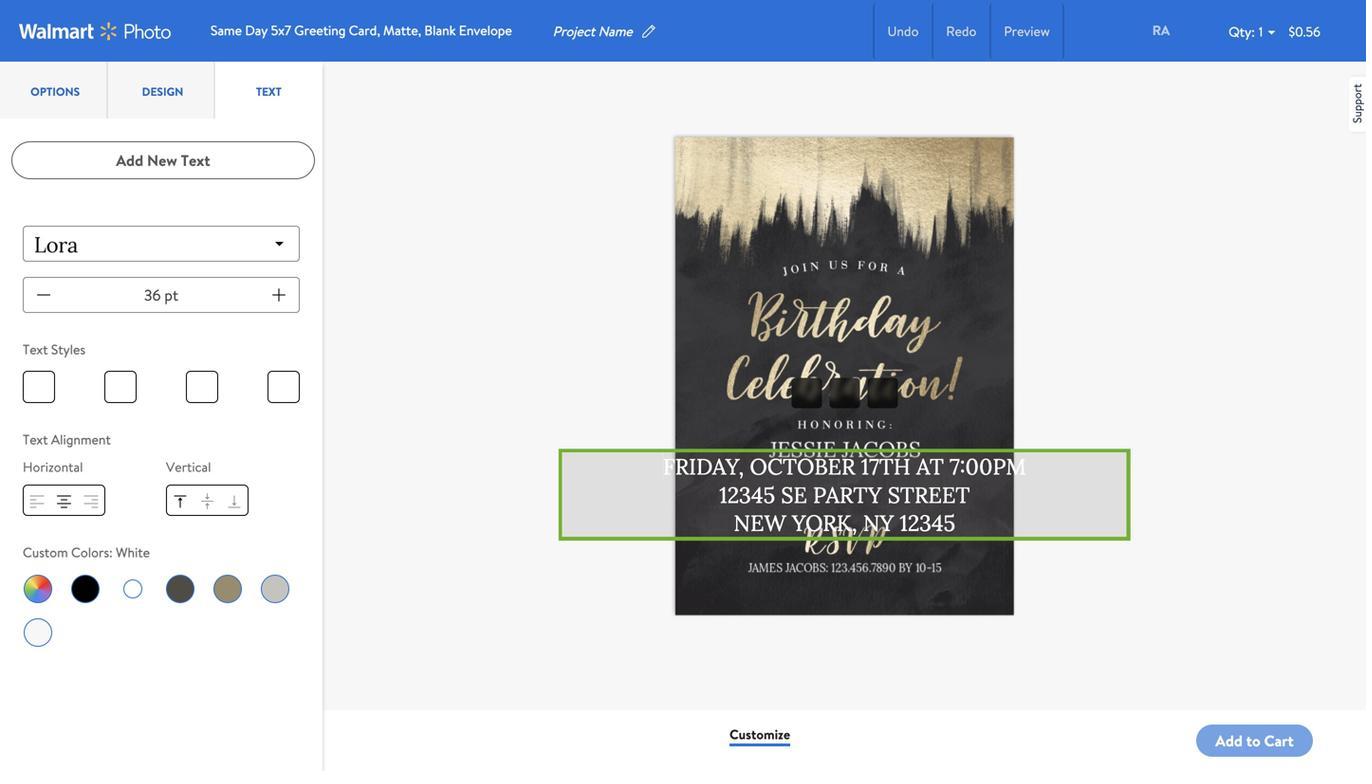 Task type: vqa. For each thing, say whether or not it's contained in the screenshot.
top valign image
yes



Task type: locate. For each thing, give the bounding box(es) containing it.
1 group from the left
[[23, 485, 105, 516]]

tab list
[[0, 62, 323, 119]]

text
[[181, 150, 210, 171], [23, 340, 48, 359], [23, 430, 48, 449]]

12345 left se
[[720, 481, 776, 510]]

add new text
[[116, 150, 210, 171]]

2 group from the left
[[166, 485, 249, 516]]

street
[[888, 481, 970, 510]]

0 vertical spatial add
[[116, 150, 143, 171]]

color
[[71, 543, 104, 562]]

0 horizontal spatial group
[[23, 485, 105, 516]]

text slot content element
[[563, 453, 1128, 538]]

group
[[23, 485, 105, 516], [166, 485, 249, 516]]

add for add new text
[[116, 150, 143, 171]]

1 horizontal spatial group
[[166, 485, 249, 516]]

add left to
[[1216, 731, 1244, 752]]

group down 'vertical'
[[166, 485, 249, 516]]

s:
[[104, 543, 113, 562]]

new
[[734, 510, 787, 538]]

qty:
[[1230, 22, 1256, 41]]

project name button
[[552, 20, 697, 42]]

0 horizontal spatial 12345
[[720, 481, 776, 510]]

day
[[245, 21, 268, 39]]

name
[[599, 22, 633, 40]]

cart
[[1265, 731, 1295, 752]]

add left 'new'
[[116, 150, 143, 171]]

12345 right ny
[[900, 510, 956, 538]]

styles
[[51, 340, 85, 359]]

text up the horizontal
[[23, 430, 48, 449]]

text alignment
[[23, 430, 111, 449]]

alignment
[[51, 430, 111, 449]]

customize
[[730, 726, 791, 744]]

blank
[[425, 21, 456, 39]]

1
[[1260, 22, 1264, 41]]

text for text styles
[[23, 340, 48, 359]]

0 horizontal spatial add
[[116, 150, 143, 171]]

1 vertical spatial add
[[1216, 731, 1244, 752]]

tab panel
[[361, 134, 1329, 626]]

text left styles
[[23, 340, 48, 359]]

to
[[1247, 731, 1261, 752]]

36 pt
[[144, 285, 179, 306]]

group down the horizontal
[[23, 485, 105, 516]]

0 vertical spatial text
[[181, 150, 210, 171]]

lora image
[[35, 237, 78, 256]]

12345
[[720, 481, 776, 510], [900, 510, 956, 538]]

1 horizontal spatial add
[[1216, 731, 1244, 752]]

greeting
[[295, 21, 346, 39]]

envelope
[[459, 21, 512, 39]]

total $0.56 element
[[1289, 22, 1321, 41]]

top valign image
[[174, 496, 187, 508]]

text styles
[[23, 340, 85, 359]]

5x7
[[271, 21, 291, 39]]

add
[[116, 150, 143, 171], [1216, 731, 1244, 752]]

pencil alt image
[[641, 23, 658, 40]]

1 vertical spatial text
[[23, 340, 48, 359]]

october
[[750, 453, 856, 481]]

qty: 1
[[1230, 22, 1264, 41]]

2 vertical spatial text
[[23, 430, 48, 449]]

group for vertical
[[166, 485, 249, 516]]

text right 'new'
[[181, 150, 210, 171]]

white
[[116, 543, 150, 562]]

support link
[[1350, 77, 1367, 132]]

vertical
[[166, 458, 211, 477]]

text button
[[215, 62, 323, 119]]



Task type: describe. For each thing, give the bounding box(es) containing it.
group for horizontal
[[23, 485, 105, 516]]

se
[[782, 481, 808, 510]]

tab list containing options
[[0, 62, 323, 119]]

project name
[[553, 22, 633, 40]]

new
[[147, 150, 177, 171]]

bottom valign image
[[228, 496, 240, 508]]

7:00pm
[[950, 453, 1027, 481]]

custom color s: white
[[23, 543, 150, 562]]

increase font size image
[[271, 287, 288, 304]]

decrease font size image
[[35, 287, 52, 304]]

center align image
[[57, 496, 71, 508]]

text inside button
[[181, 150, 210, 171]]

options
[[31, 84, 80, 100]]

party
[[814, 481, 883, 510]]

ny
[[864, 510, 895, 538]]

middle valign image
[[201, 494, 214, 510]]

1 horizontal spatial 12345
[[900, 510, 956, 538]]

same day 5x7 greeting card, matte, blank envelope
[[211, 21, 512, 39]]

card,
[[349, 21, 380, 39]]

same
[[211, 21, 242, 39]]

$0.56
[[1289, 22, 1321, 41]]

add for add to cart
[[1216, 731, 1244, 752]]

add new text button
[[11, 141, 315, 179]]

project
[[553, 22, 595, 40]]

text
[[256, 84, 282, 100]]

design
[[142, 84, 184, 100]]

friday, october 17th at 7:00pm 12345 se party street new york, ny 12345
[[663, 453, 1027, 538]]

add to cart button
[[1197, 725, 1314, 758]]

add to cart
[[1216, 731, 1295, 752]]

left align image
[[30, 496, 44, 508]]

17th
[[862, 453, 911, 481]]

support
[[1350, 84, 1366, 123]]

text for text alignment
[[23, 430, 48, 449]]

york,
[[793, 510, 858, 538]]

custom
[[23, 543, 68, 562]]

matte,
[[384, 21, 422, 39]]

pt
[[164, 285, 179, 306]]

36
[[144, 285, 161, 306]]

design button
[[108, 62, 215, 119]]

friday,
[[663, 453, 745, 481]]

right align image
[[84, 496, 98, 508]]

options button
[[0, 62, 108, 119]]

at
[[917, 453, 945, 481]]

horizontal
[[23, 458, 83, 477]]



